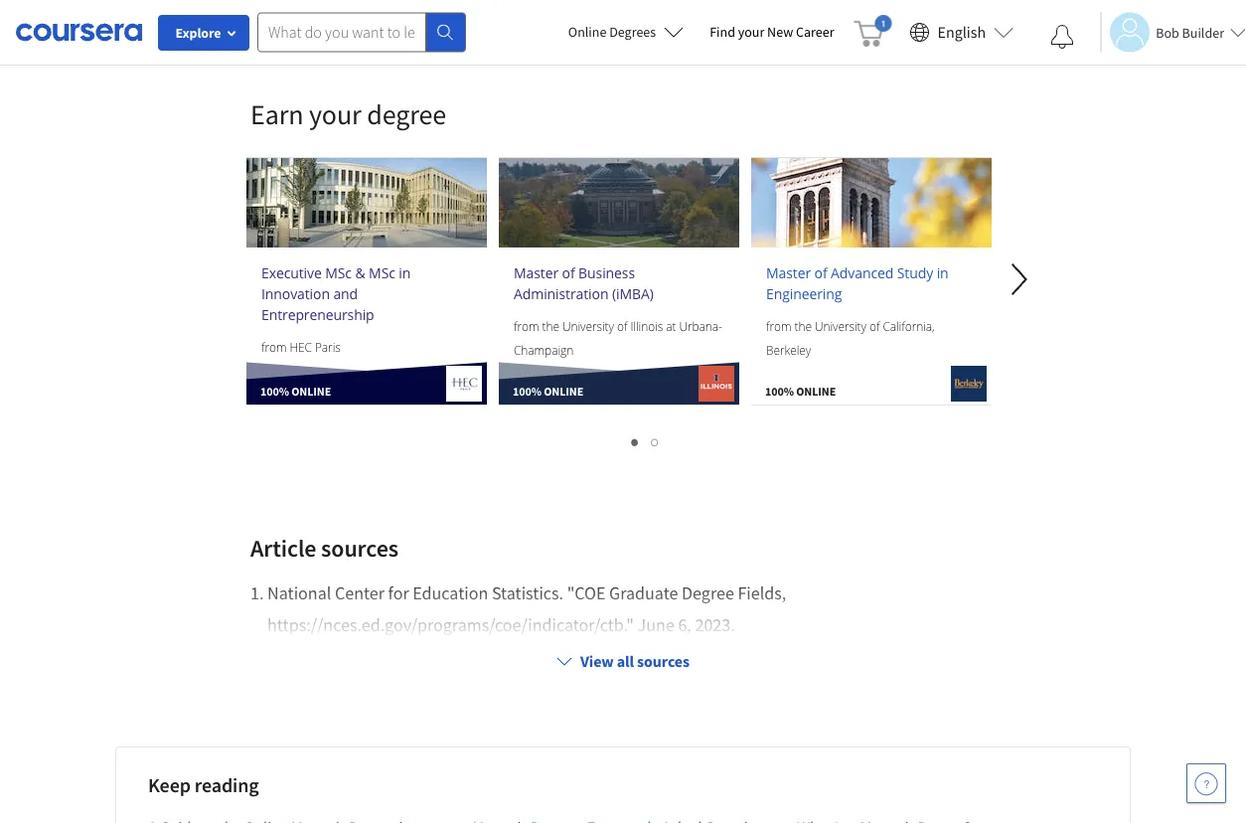 Task type: locate. For each thing, give the bounding box(es) containing it.
bob builder button
[[1101, 12, 1247, 52]]

administration
[[514, 284, 609, 303]]

0 horizontal spatial master
[[514, 263, 559, 282]]

university for business
[[563, 318, 614, 334]]

sources inside dropdown button
[[637, 651, 690, 671]]

university down master of advanced study in engineering
[[815, 318, 867, 334]]

of inside university of california, berkeley
[[870, 318, 880, 334]]

100% for executive msc & msc in innovation and entrepreneurship
[[260, 383, 289, 399]]

from up berkeley
[[767, 318, 792, 334]]

illinois
[[631, 318, 663, 334]]

the
[[542, 318, 560, 334], [795, 318, 812, 334]]

msc left &
[[325, 263, 352, 282]]

engineering
[[767, 284, 842, 303]]

paris
[[315, 339, 341, 355]]

100% online for master of advanced study in engineering
[[766, 383, 836, 399]]

earn your degree
[[251, 97, 446, 132]]

1 100% from the left
[[260, 383, 289, 399]]

degree up 2023.
[[682, 582, 735, 604]]

from
[[514, 318, 539, 334], [767, 318, 792, 334], [261, 339, 287, 355]]

0 horizontal spatial sources
[[321, 533, 399, 563]]

at
[[666, 318, 676, 334]]

1 vertical spatial sources
[[637, 651, 690, 671]]

1 inside button
[[632, 429, 642, 454]]

from the up the champaign
[[514, 318, 563, 334]]

100% for master of business administration (imba)
[[513, 383, 542, 399]]

0 horizontal spatial the
[[542, 318, 560, 334]]

online down berkeley
[[797, 383, 836, 399]]

in inside executive msc & msc in innovation and entrepreneurship
[[399, 263, 411, 282]]

1 horizontal spatial master
[[767, 263, 811, 282]]

online down from hec paris on the left
[[291, 383, 331, 399]]

100% down the champaign
[[513, 383, 542, 399]]

100% down from hec paris on the left
[[260, 383, 289, 399]]

1 horizontal spatial sources
[[637, 651, 690, 671]]

100% online down "hec"
[[260, 383, 331, 399]]

100% online for master of business administration (imba)
[[513, 383, 584, 399]]

100% down berkeley
[[766, 383, 794, 399]]

in right &
[[399, 263, 411, 282]]

1
[[632, 429, 642, 454], [251, 582, 259, 604]]

graduate
[[610, 582, 679, 604]]

the up the champaign
[[542, 318, 560, 334]]

1 inside list item
[[251, 582, 259, 604]]

1 left national
[[251, 582, 259, 604]]

1 for 1
[[632, 429, 642, 454]]

0 vertical spatial university of california, berkeley image
[[752, 158, 992, 248]]

coe graduate degree fields link
[[575, 582, 782, 604]]

article
[[251, 533, 317, 563]]

2 100% online from the left
[[513, 383, 584, 399]]

university inside university of illinois at urbana- champaign
[[563, 318, 614, 334]]

hec paris image
[[247, 158, 487, 248], [446, 366, 482, 402]]

from the up berkeley
[[767, 318, 815, 334]]

msc right &
[[369, 263, 396, 282]]

100%
[[260, 383, 289, 399], [513, 383, 542, 399], [766, 383, 794, 399]]

from the for master of business administration (imba)
[[514, 318, 563, 334]]

june
[[638, 614, 675, 636]]

1 horizontal spatial from
[[514, 318, 539, 334]]

0 horizontal spatial university
[[563, 318, 614, 334]]

1 university from the left
[[563, 318, 614, 334]]

master
[[514, 263, 559, 282], [767, 263, 811, 282]]

1 the from the left
[[542, 318, 560, 334]]

2 horizontal spatial 100%
[[766, 383, 794, 399]]

2 online from the left
[[544, 383, 584, 399]]

2 from the from the left
[[767, 318, 815, 334]]

of for business
[[562, 263, 575, 282]]

1 horizontal spatial from the
[[767, 318, 815, 334]]

in
[[399, 263, 411, 282], [937, 263, 949, 282]]

master of advanced study in engineering
[[767, 263, 949, 303]]

None search field
[[258, 12, 466, 52]]

What do you want to learn? text field
[[258, 12, 427, 52]]

find
[[710, 23, 736, 41]]

university
[[563, 318, 614, 334], [815, 318, 867, 334]]

in for master of advanced study in engineering
[[937, 263, 949, 282]]

1 left 2 button
[[632, 429, 642, 454]]

innovation
[[261, 284, 330, 303]]

1 horizontal spatial the
[[795, 318, 812, 334]]

online for executive msc & msc in innovation and entrepreneurship
[[291, 383, 331, 399]]

sources down the june
[[637, 651, 690, 671]]

university down administration
[[563, 318, 614, 334]]

0 horizontal spatial 100%
[[260, 383, 289, 399]]

master for master of advanced study in engineering
[[767, 263, 811, 282]]

2023.
[[695, 614, 735, 636]]

sources up center
[[321, 533, 399, 563]]

1 horizontal spatial online
[[544, 383, 584, 399]]

sources
[[321, 533, 399, 563], [637, 651, 690, 671]]

0 vertical spatial degree
[[367, 97, 446, 132]]

of for california,
[[870, 318, 880, 334]]

statistics.
[[492, 582, 564, 604]]

1 horizontal spatial msc
[[369, 263, 396, 282]]

career
[[796, 23, 835, 41]]

100% online down berkeley
[[766, 383, 836, 399]]

2 university from the left
[[815, 318, 867, 334]]

1 horizontal spatial 100%
[[513, 383, 542, 399]]

2 button
[[646, 427, 666, 456]]

online for master of advanced study in engineering
[[797, 383, 836, 399]]

the up berkeley
[[795, 318, 812, 334]]

2 horizontal spatial from
[[767, 318, 792, 334]]

from the
[[514, 318, 563, 334], [767, 318, 815, 334]]

list item
[[251, 578, 996, 641]]

of for illinois
[[617, 318, 628, 334]]

online
[[291, 383, 331, 399], [544, 383, 584, 399], [797, 383, 836, 399]]

1 horizontal spatial degree
[[682, 582, 735, 604]]

2 in from the left
[[937, 263, 949, 282]]

online degrees
[[569, 23, 656, 41]]

1 online from the left
[[291, 383, 331, 399]]

master inside master of advanced study in engineering
[[767, 263, 811, 282]]

in right study
[[937, 263, 949, 282]]

bob
[[1156, 23, 1180, 41]]

2 horizontal spatial online
[[797, 383, 836, 399]]

100% online
[[260, 383, 331, 399], [513, 383, 584, 399], [766, 383, 836, 399]]

of inside university of illinois at urbana- champaign
[[617, 318, 628, 334]]

0 vertical spatial hec paris image
[[247, 158, 487, 248]]

master for master of business administration (imba)
[[514, 263, 559, 282]]

reading
[[195, 773, 259, 798]]

of inside master of business administration (imba)
[[562, 263, 575, 282]]

of up the engineering
[[815, 263, 828, 282]]

of left illinois
[[617, 318, 628, 334]]

of left the california,
[[870, 318, 880, 334]]

1 100% online from the left
[[260, 383, 331, 399]]

2 master from the left
[[767, 263, 811, 282]]

0 horizontal spatial in
[[399, 263, 411, 282]]

3 online from the left
[[797, 383, 836, 399]]

1 msc from the left
[[325, 263, 352, 282]]

national center for education statistics. " coe graduate degree fields
[[268, 582, 782, 604]]

online down the champaign
[[544, 383, 584, 399]]

master inside master of business administration (imba)
[[514, 263, 559, 282]]

center
[[335, 582, 385, 604]]

0 horizontal spatial from the
[[514, 318, 563, 334]]

0 vertical spatial 1
[[632, 429, 642, 454]]

0 horizontal spatial degree
[[367, 97, 446, 132]]

the for master of advanced study in engineering
[[795, 318, 812, 334]]

in inside master of advanced study in engineering
[[937, 263, 949, 282]]

from up the champaign
[[514, 318, 539, 334]]

0 horizontal spatial msc
[[325, 263, 352, 282]]

1 vertical spatial degree
[[682, 582, 735, 604]]

degree right your at the top
[[367, 97, 446, 132]]

of inside master of advanced study in engineering
[[815, 263, 828, 282]]

earn your degree carousel element
[[149, 37, 1247, 466]]

explore button
[[158, 15, 250, 51]]

from left "hec"
[[261, 339, 287, 355]]

https://nces.ed.gov/programs/coe/indicator/ctb."
[[268, 614, 634, 636]]

master up administration
[[514, 263, 559, 282]]

university inside university of california, berkeley
[[815, 318, 867, 334]]

online for master of business administration (imba)
[[544, 383, 584, 399]]

2 the from the left
[[795, 318, 812, 334]]

0 horizontal spatial online
[[291, 383, 331, 399]]

100% online down the champaign
[[513, 383, 584, 399]]

1 vertical spatial 1
[[251, 582, 259, 604]]

list containing 1
[[251, 427, 996, 456]]

coursera image
[[16, 16, 142, 48]]

msc
[[325, 263, 352, 282], [369, 263, 396, 282]]

100% for master of advanced study in engineering
[[766, 383, 794, 399]]

executive msc & msc in innovation and entrepreneurship link
[[261, 262, 472, 325]]

online degrees button
[[553, 10, 700, 54]]

university of california, berkeley image
[[752, 158, 992, 248], [951, 366, 987, 402]]

english button
[[902, 0, 1022, 65]]

2 horizontal spatial 100% online
[[766, 383, 836, 399]]

1 master from the left
[[514, 263, 559, 282]]

master up the engineering
[[767, 263, 811, 282]]

3 100% online from the left
[[766, 383, 836, 399]]

list
[[251, 427, 996, 456]]

.
[[259, 582, 264, 604]]

of
[[562, 263, 575, 282], [815, 263, 828, 282], [617, 318, 628, 334], [870, 318, 880, 334]]

1 horizontal spatial university
[[815, 318, 867, 334]]

online
[[569, 23, 607, 41]]

new
[[768, 23, 794, 41]]

business
[[579, 263, 635, 282]]

2 100% from the left
[[513, 383, 542, 399]]

1 in from the left
[[399, 263, 411, 282]]

0 horizontal spatial 1
[[251, 582, 259, 604]]

3 100% from the left
[[766, 383, 794, 399]]

"
[[567, 582, 575, 604]]

bob builder
[[1156, 23, 1225, 41]]

university of illinois at urbana-champaign image
[[699, 366, 735, 402]]

1 from the from the left
[[514, 318, 563, 334]]

1 horizontal spatial 100% online
[[513, 383, 584, 399]]

1 horizontal spatial 1
[[632, 429, 642, 454]]

0 horizontal spatial 100% online
[[260, 383, 331, 399]]

degree
[[367, 97, 446, 132], [682, 582, 735, 604]]

of up administration
[[562, 263, 575, 282]]

california,
[[883, 318, 935, 334]]

1 horizontal spatial in
[[937, 263, 949, 282]]



Task type: vqa. For each thing, say whether or not it's contained in the screenshot.
menu
no



Task type: describe. For each thing, give the bounding box(es) containing it.
explore
[[175, 24, 221, 42]]

master of business administration (imba) link
[[514, 262, 725, 304]]

your
[[309, 97, 362, 132]]

all
[[617, 651, 634, 671]]

view
[[581, 651, 614, 671]]

,
[[782, 582, 787, 604]]

1 vertical spatial university of california, berkeley image
[[951, 366, 987, 402]]

1 button
[[626, 427, 646, 456]]

for
[[388, 582, 409, 604]]

education
[[413, 582, 488, 604]]

from for master of advanced study in engineering
[[767, 318, 792, 334]]

master of business administration (imba)
[[514, 263, 654, 303]]

list item containing 1
[[251, 578, 996, 641]]

from hec paris
[[261, 339, 341, 355]]

of for advanced
[[815, 263, 828, 282]]

1 .
[[251, 582, 268, 604]]

1 vertical spatial hec paris image
[[446, 366, 482, 402]]

6,
[[678, 614, 692, 636]]

help center image
[[1195, 772, 1219, 795]]

100% online for executive msc & msc in innovation and entrepreneurship
[[260, 383, 331, 399]]

champaign
[[514, 342, 574, 358]]

0 horizontal spatial from
[[261, 339, 287, 355]]

hec
[[290, 339, 312, 355]]

degree inside list item
[[682, 582, 735, 604]]

english
[[938, 22, 986, 42]]

in for executive msc & msc in innovation and entrepreneurship
[[399, 263, 411, 282]]

degrees
[[610, 23, 656, 41]]

your
[[738, 23, 765, 41]]

article sources
[[251, 533, 399, 563]]

the for master of business administration (imba)
[[542, 318, 560, 334]]

1 for 1 .
[[251, 582, 259, 604]]

university for advanced
[[815, 318, 867, 334]]

next slide image
[[996, 256, 1044, 303]]

, https://nces.ed.gov/programs/coe/indicator/ctb." june 6, 2023.
[[268, 582, 787, 636]]

master of advanced study in engineering link
[[767, 262, 977, 304]]

2 msc from the left
[[369, 263, 396, 282]]

0 vertical spatial sources
[[321, 533, 399, 563]]

entrepreneurship
[[261, 305, 374, 324]]

university of illinois at urbana- champaign
[[514, 318, 723, 358]]

fields
[[738, 582, 782, 604]]

2
[[652, 429, 662, 454]]

from the for master of advanced study in engineering
[[767, 318, 815, 334]]

university of california, berkeley
[[767, 318, 935, 358]]

find your new career
[[710, 23, 835, 41]]

coe
[[575, 582, 606, 604]]

&
[[355, 263, 365, 282]]

executive msc & msc in innovation and entrepreneurship
[[261, 263, 411, 324]]

view all sources button
[[549, 641, 698, 681]]

keep reading
[[148, 773, 259, 798]]

list inside earn your degree carousel element
[[251, 427, 996, 456]]

berkeley
[[767, 342, 811, 358]]

builder
[[1183, 23, 1225, 41]]

show notifications image
[[1051, 25, 1075, 49]]

executive
[[261, 263, 322, 282]]

from for master of business administration (imba)
[[514, 318, 539, 334]]

find your new career link
[[700, 20, 845, 45]]

shopping cart: 1 item image
[[855, 15, 892, 47]]

earn
[[251, 97, 304, 132]]

(imba)
[[612, 284, 654, 303]]

university of illinois at urbana-champaign image
[[499, 158, 740, 248]]

view all sources
[[581, 651, 690, 671]]

and
[[333, 284, 358, 303]]

urbana-
[[679, 318, 723, 334]]

study
[[898, 263, 934, 282]]

national
[[268, 582, 331, 604]]

keep
[[148, 773, 191, 798]]

advanced
[[831, 263, 894, 282]]



